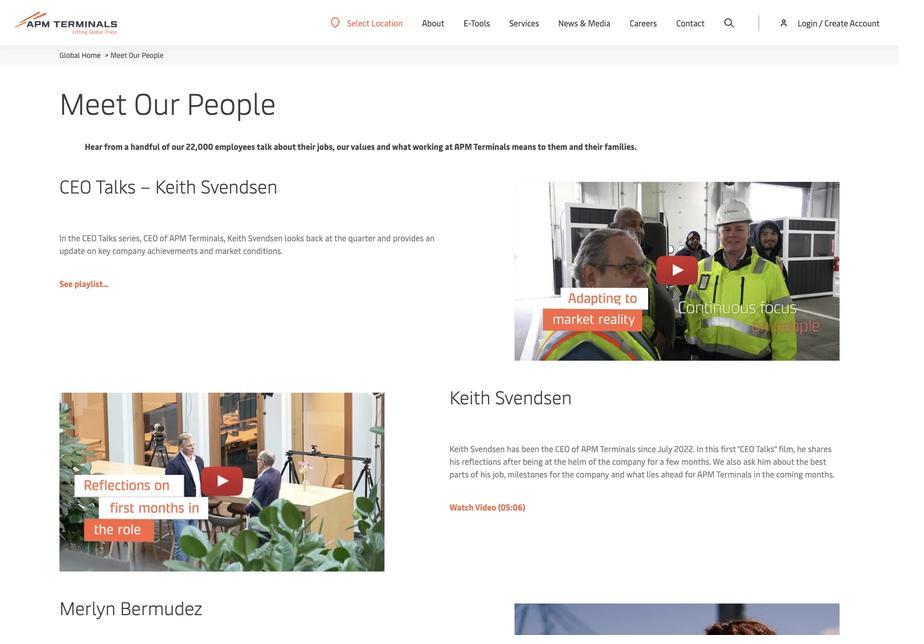 Task type: vqa. For each thing, say whether or not it's contained in the screenshot.
Seayard in list box
no



Task type: describe. For each thing, give the bounding box(es) containing it.
achievements
[[148, 245, 198, 256]]

talks"
[[757, 443, 777, 455]]

about button
[[423, 0, 445, 46]]

terminals,
[[188, 232, 226, 244]]

careers button
[[630, 0, 658, 46]]

this
[[706, 443, 720, 455]]

we
[[714, 456, 725, 467]]

0 vertical spatial months.
[[682, 456, 712, 467]]

0 vertical spatial at
[[445, 141, 453, 152]]

services
[[510, 17, 540, 28]]

login / create account link
[[780, 0, 881, 46]]

about
[[423, 17, 445, 28]]

lies
[[647, 469, 660, 480]]

1 vertical spatial people
[[187, 82, 276, 123]]

moin iwd image
[[515, 604, 840, 636]]

svendsen inside keith svendsen has been the ceo of apm terminals since july 2022. in this first "ceo talks" film, he shares his reflections after being at the helm of the company for a few months. we also ask him about the best parts of his job, milestones for the company and what lies ahead for apm terminals in the coming months.
[[471, 443, 505, 455]]

merlyn bermudez
[[59, 595, 203, 620]]

e-tools button
[[464, 0, 490, 46]]

see playlist… link
[[59, 278, 109, 289]]

in
[[754, 469, 761, 480]]

reflections
[[462, 456, 502, 467]]

of down reflections on the right of the page
[[471, 469, 479, 480]]

see playlist…
[[59, 278, 109, 289]]

hear from a handful of our 22,000 employees talk about their jobs, our values and what working at apm terminals means to them and their families.
[[85, 141, 637, 152]]

contact
[[677, 17, 705, 28]]

been
[[522, 443, 540, 455]]

watch video (05:06) link
[[450, 502, 526, 513]]

them
[[548, 141, 568, 152]]

merlyn
[[59, 595, 116, 620]]

and right quarter
[[378, 232, 391, 244]]

milestones
[[508, 469, 548, 480]]

the down he
[[797, 456, 809, 467]]

2 horizontal spatial for
[[686, 469, 696, 480]]

see
[[59, 278, 73, 289]]

svendsen inside in the ceo talks series, ceo of apm terminals, keith svendsen looks back at the quarter and provides an update on key company achievements and market conditions.
[[248, 232, 283, 244]]

ceo talks play image for ceo talks – keith svendsen
[[515, 182, 840, 361]]

has
[[507, 443, 520, 455]]

keith inside in the ceo talks series, ceo of apm terminals, keith svendsen looks back at the quarter and provides an update on key company achievements and market conditions.
[[228, 232, 246, 244]]

>
[[105, 50, 109, 60]]

0 vertical spatial people
[[142, 50, 164, 60]]

watch
[[450, 502, 474, 513]]

also
[[727, 456, 742, 467]]

he
[[798, 443, 807, 455]]

ceo talks – keith svendsen
[[59, 173, 278, 198]]

company inside in the ceo talks series, ceo of apm terminals, keith svendsen looks back at the quarter and provides an update on key company achievements and market conditions.
[[112, 245, 146, 256]]

1 horizontal spatial company
[[577, 469, 610, 480]]

home
[[82, 50, 101, 60]]

apm inside in the ceo talks series, ceo of apm terminals, keith svendsen looks back at the quarter and provides an update on key company achievements and market conditions.
[[169, 232, 187, 244]]

hear
[[85, 141, 102, 152]]

apm up helm
[[582, 443, 599, 455]]

select location
[[347, 17, 403, 28]]

1 horizontal spatial months.
[[806, 469, 836, 480]]

to
[[538, 141, 546, 152]]

"ceo
[[738, 443, 755, 455]]

(05:06)
[[498, 502, 526, 513]]

best
[[811, 456, 827, 467]]

on
[[87, 245, 96, 256]]

of up helm
[[572, 443, 580, 455]]

being
[[523, 456, 543, 467]]

the left helm
[[554, 456, 567, 467]]

1 our from the left
[[172, 141, 184, 152]]

0 vertical spatial his
[[450, 456, 460, 467]]

ceo up on
[[82, 232, 97, 244]]

and right the them
[[570, 141, 584, 152]]

the down helm
[[562, 469, 575, 480]]

of right handful
[[162, 141, 170, 152]]

since
[[638, 443, 657, 455]]

22,000
[[186, 141, 213, 152]]

0 horizontal spatial a
[[125, 141, 129, 152]]

conditions.
[[243, 245, 283, 256]]

in the ceo talks series, ceo of apm terminals, keith svendsen looks back at the quarter and provides an update on key company achievements and market conditions.
[[59, 232, 435, 256]]

0 vertical spatial meet
[[111, 50, 127, 60]]

jobs,
[[318, 141, 335, 152]]

ahead
[[662, 469, 684, 480]]

of right helm
[[589, 456, 597, 467]]

few
[[667, 456, 680, 467]]

1 vertical spatial his
[[481, 469, 491, 480]]

2 horizontal spatial company
[[613, 456, 646, 467]]

at inside keith svendsen has been the ceo of apm terminals since july 2022. in this first "ceo talks" film, he shares his reflections after being at the helm of the company for a few months. we also ask him about the best parts of his job, milestones for the company and what lies ahead for apm terminals in the coming months.
[[545, 456, 553, 467]]

job,
[[493, 469, 506, 480]]

services button
[[510, 0, 540, 46]]

–
[[141, 173, 151, 198]]

looks
[[285, 232, 304, 244]]

account
[[851, 17, 881, 28]]

ceo talks play image for keith svendsen
[[59, 393, 385, 572]]

the right in on the right of page
[[763, 469, 775, 480]]

2 our from the left
[[337, 141, 349, 152]]

location
[[372, 17, 403, 28]]

key
[[98, 245, 110, 256]]

0 vertical spatial what
[[393, 141, 411, 152]]

watch video (05:06)
[[450, 502, 526, 513]]

series,
[[119, 232, 142, 244]]

values
[[351, 141, 375, 152]]

of inside in the ceo talks series, ceo of apm terminals, keith svendsen looks back at the quarter and provides an update on key company achievements and market conditions.
[[160, 232, 168, 244]]

/
[[820, 17, 823, 28]]

july
[[658, 443, 673, 455]]

create
[[825, 17, 849, 28]]



Task type: locate. For each thing, give the bounding box(es) containing it.
their left families.
[[585, 141, 603, 152]]

people up 'employees'
[[187, 82, 276, 123]]

about down the film,
[[774, 456, 795, 467]]

in up 'update'
[[59, 232, 66, 244]]

media
[[589, 17, 611, 28]]

talks inside in the ceo talks series, ceo of apm terminals, keith svendsen looks back at the quarter and provides an update on key company achievements and market conditions.
[[98, 232, 117, 244]]

video
[[476, 502, 497, 513]]

0 horizontal spatial people
[[142, 50, 164, 60]]

talks
[[96, 173, 136, 198], [98, 232, 117, 244]]

1 horizontal spatial for
[[648, 456, 658, 467]]

in inside in the ceo talks series, ceo of apm terminals, keith svendsen looks back at the quarter and provides an update on key company achievements and market conditions.
[[59, 232, 66, 244]]

for
[[648, 456, 658, 467], [550, 469, 561, 480], [686, 469, 696, 480]]

a
[[125, 141, 129, 152], [660, 456, 665, 467]]

1 vertical spatial at
[[325, 232, 333, 244]]

terminals down also
[[717, 469, 752, 480]]

1 horizontal spatial at
[[445, 141, 453, 152]]

tools
[[471, 17, 490, 28]]

1 horizontal spatial their
[[585, 141, 603, 152]]

1 horizontal spatial ceo talks play image
[[515, 182, 840, 361]]

helm
[[569, 456, 587, 467]]

1 vertical spatial in
[[697, 443, 704, 455]]

1 vertical spatial ceo talks play image
[[59, 393, 385, 572]]

apm down we
[[698, 469, 715, 480]]

2 vertical spatial company
[[577, 469, 610, 480]]

0 vertical spatial ceo talks play image
[[515, 182, 840, 361]]

e-
[[464, 17, 471, 28]]

0 vertical spatial talks
[[96, 173, 136, 198]]

0 horizontal spatial company
[[112, 245, 146, 256]]

1 horizontal spatial terminals
[[601, 443, 636, 455]]

ceo inside keith svendsen has been the ceo of apm terminals since july 2022. in this first "ceo talks" film, he shares his reflections after being at the helm of the company for a few months. we also ask him about the best parts of his job, milestones for the company and what lies ahead for apm terminals in the coming months.
[[556, 443, 570, 455]]

ceo
[[59, 173, 92, 198], [82, 232, 97, 244], [144, 232, 158, 244], [556, 443, 570, 455]]

meet right >
[[111, 50, 127, 60]]

of
[[162, 141, 170, 152], [160, 232, 168, 244], [572, 443, 580, 455], [589, 456, 597, 467], [471, 469, 479, 480]]

1 vertical spatial months.
[[806, 469, 836, 480]]

film,
[[779, 443, 796, 455]]

families.
[[605, 141, 637, 152]]

what left lies
[[627, 469, 645, 480]]

1 vertical spatial company
[[613, 456, 646, 467]]

and left lies
[[612, 469, 625, 480]]

our right jobs,
[[337, 141, 349, 152]]

2022.
[[675, 443, 695, 455]]

bermudez
[[120, 595, 203, 620]]

the left quarter
[[335, 232, 347, 244]]

in inside keith svendsen has been the ceo of apm terminals since july 2022. in this first "ceo talks" film, he shares his reflections after being at the helm of the company for a few months. we also ask him about the best parts of his job, milestones for the company and what lies ahead for apm terminals in the coming months.
[[697, 443, 704, 455]]

people right >
[[142, 50, 164, 60]]

0 horizontal spatial for
[[550, 469, 561, 480]]

company
[[112, 245, 146, 256], [613, 456, 646, 467], [577, 469, 610, 480]]

a inside keith svendsen has been the ceo of apm terminals since july 2022. in this first "ceo talks" film, he shares his reflections after being at the helm of the company for a few months. we also ask him about the best parts of his job, milestones for the company and what lies ahead for apm terminals in the coming months.
[[660, 456, 665, 467]]

0 horizontal spatial terminals
[[474, 141, 511, 152]]

1 vertical spatial our
[[134, 82, 179, 123]]

keith svendsen
[[450, 384, 572, 409]]

e-tools
[[464, 17, 490, 28]]

him
[[758, 456, 772, 467]]

our left 22,000
[[172, 141, 184, 152]]

the up 'update'
[[68, 232, 80, 244]]

his
[[450, 456, 460, 467], [481, 469, 491, 480]]

employees
[[215, 141, 255, 152]]

1 horizontal spatial people
[[187, 82, 276, 123]]

0 horizontal spatial his
[[450, 456, 460, 467]]

from
[[104, 141, 123, 152]]

1 vertical spatial meet
[[59, 82, 126, 123]]

months.
[[682, 456, 712, 467], [806, 469, 836, 480]]

shares
[[809, 443, 832, 455]]

news & media
[[559, 17, 611, 28]]

2 horizontal spatial terminals
[[717, 469, 752, 480]]

for up lies
[[648, 456, 658, 467]]

our
[[129, 50, 140, 60], [134, 82, 179, 123]]

0 vertical spatial our
[[129, 50, 140, 60]]

our up handful
[[134, 82, 179, 123]]

talks up key
[[98, 232, 117, 244]]

terminals
[[474, 141, 511, 152], [601, 443, 636, 455], [717, 469, 752, 480]]

0 horizontal spatial at
[[325, 232, 333, 244]]

1 horizontal spatial a
[[660, 456, 665, 467]]

1 vertical spatial a
[[660, 456, 665, 467]]

a right from
[[125, 141, 129, 152]]

apm
[[455, 141, 472, 152], [169, 232, 187, 244], [582, 443, 599, 455], [698, 469, 715, 480]]

at right back
[[325, 232, 333, 244]]

login
[[798, 17, 818, 28]]

1 horizontal spatial what
[[627, 469, 645, 480]]

0 horizontal spatial our
[[172, 141, 184, 152]]

0 vertical spatial about
[[274, 141, 296, 152]]

for right "ahead"
[[686, 469, 696, 480]]

months. down 2022.
[[682, 456, 712, 467]]

ceo up helm
[[556, 443, 570, 455]]

keith
[[155, 173, 196, 198], [228, 232, 246, 244], [450, 384, 491, 409], [450, 443, 469, 455]]

1 horizontal spatial his
[[481, 469, 491, 480]]

login / create account
[[798, 17, 881, 28]]

1 horizontal spatial our
[[337, 141, 349, 152]]

1 vertical spatial about
[[774, 456, 795, 467]]

ceo down hear
[[59, 173, 92, 198]]

company down helm
[[577, 469, 610, 480]]

their left jobs,
[[298, 141, 316, 152]]

provides
[[393, 232, 424, 244]]

0 horizontal spatial months.
[[682, 456, 712, 467]]

handful
[[131, 141, 160, 152]]

company down the series,
[[112, 245, 146, 256]]

keith inside keith svendsen has been the ceo of apm terminals since july 2022. in this first "ceo talks" film, he shares his reflections after being at the helm of the company for a few months. we also ask him about the best parts of his job, milestones for the company and what lies ahead for apm terminals in the coming months.
[[450, 443, 469, 455]]

playlist…
[[75, 278, 109, 289]]

1 vertical spatial what
[[627, 469, 645, 480]]

terminals left since
[[601, 443, 636, 455]]

meet our people
[[59, 82, 276, 123]]

after
[[503, 456, 521, 467]]

what left "working"
[[393, 141, 411, 152]]

select location button
[[331, 17, 403, 28]]

what inside keith svendsen has been the ceo of apm terminals since july 2022. in this first "ceo talks" film, he shares his reflections after being at the helm of the company for a few months. we also ask him about the best parts of his job, milestones for the company and what lies ahead for apm terminals in the coming months.
[[627, 469, 645, 480]]

working
[[413, 141, 444, 152]]

ceo talks play image
[[515, 182, 840, 361], [59, 393, 385, 572]]

a left few
[[660, 456, 665, 467]]

0 horizontal spatial about
[[274, 141, 296, 152]]

company down since
[[613, 456, 646, 467]]

2 vertical spatial at
[[545, 456, 553, 467]]

about
[[274, 141, 296, 152], [774, 456, 795, 467]]

&
[[581, 17, 587, 28]]

about right talk
[[274, 141, 296, 152]]

global home link
[[59, 50, 101, 60]]

an
[[426, 232, 435, 244]]

ask
[[744, 456, 756, 467]]

0 vertical spatial terminals
[[474, 141, 511, 152]]

in left this
[[697, 443, 704, 455]]

0 vertical spatial company
[[112, 245, 146, 256]]

for right milestones
[[550, 469, 561, 480]]

parts
[[450, 469, 469, 480]]

of up achievements
[[160, 232, 168, 244]]

global
[[59, 50, 80, 60]]

at right "working"
[[445, 141, 453, 152]]

and right values
[[377, 141, 391, 152]]

at right being
[[545, 456, 553, 467]]

careers
[[630, 17, 658, 28]]

contact button
[[677, 0, 705, 46]]

at
[[445, 141, 453, 152], [325, 232, 333, 244], [545, 456, 553, 467]]

and inside keith svendsen has been the ceo of apm terminals since july 2022. in this first "ceo talks" film, he shares his reflections after being at the helm of the company for a few months. we also ask him about the best parts of his job, milestones for the company and what lies ahead for apm terminals in the coming months.
[[612, 469, 625, 480]]

people
[[142, 50, 164, 60], [187, 82, 276, 123]]

our right >
[[129, 50, 140, 60]]

back
[[306, 232, 323, 244]]

means
[[512, 141, 537, 152]]

news & media button
[[559, 0, 611, 46]]

2 vertical spatial terminals
[[717, 469, 752, 480]]

in
[[59, 232, 66, 244], [697, 443, 704, 455]]

1 vertical spatial terminals
[[601, 443, 636, 455]]

global home > meet our people
[[59, 50, 164, 60]]

first
[[721, 443, 737, 455]]

1 vertical spatial talks
[[98, 232, 117, 244]]

0 horizontal spatial in
[[59, 232, 66, 244]]

1 horizontal spatial about
[[774, 456, 795, 467]]

and
[[377, 141, 391, 152], [570, 141, 584, 152], [378, 232, 391, 244], [200, 245, 213, 256], [612, 469, 625, 480]]

coming
[[777, 469, 804, 480]]

the right been
[[542, 443, 554, 455]]

0 horizontal spatial what
[[393, 141, 411, 152]]

2 their from the left
[[585, 141, 603, 152]]

the right helm
[[599, 456, 611, 467]]

meet up hear
[[59, 82, 126, 123]]

0 vertical spatial in
[[59, 232, 66, 244]]

0 horizontal spatial their
[[298, 141, 316, 152]]

and down terminals,
[[200, 245, 213, 256]]

talk
[[257, 141, 272, 152]]

months. down best
[[806, 469, 836, 480]]

apm right "working"
[[455, 141, 472, 152]]

select
[[347, 17, 370, 28]]

market
[[215, 245, 241, 256]]

his down reflections on the right of the page
[[481, 469, 491, 480]]

quarter
[[349, 232, 376, 244]]

1 their from the left
[[298, 141, 316, 152]]

meet
[[111, 50, 127, 60], [59, 82, 126, 123]]

2 horizontal spatial at
[[545, 456, 553, 467]]

0 vertical spatial a
[[125, 141, 129, 152]]

about inside keith svendsen has been the ceo of apm terminals since july 2022. in this first "ceo talks" film, he shares his reflections after being at the helm of the company for a few months. we also ask him about the best parts of his job, milestones for the company and what lies ahead for apm terminals in the coming months.
[[774, 456, 795, 467]]

terminals left means
[[474, 141, 511, 152]]

the
[[68, 232, 80, 244], [335, 232, 347, 244], [542, 443, 554, 455], [554, 456, 567, 467], [599, 456, 611, 467], [797, 456, 809, 467], [562, 469, 575, 480], [763, 469, 775, 480]]

ceo right the series,
[[144, 232, 158, 244]]

talks left –
[[96, 173, 136, 198]]

news
[[559, 17, 579, 28]]

1 horizontal spatial in
[[697, 443, 704, 455]]

his up parts
[[450, 456, 460, 467]]

0 horizontal spatial ceo talks play image
[[59, 393, 385, 572]]

apm up achievements
[[169, 232, 187, 244]]

at inside in the ceo talks series, ceo of apm terminals, keith svendsen looks back at the quarter and provides an update on key company achievements and market conditions.
[[325, 232, 333, 244]]



